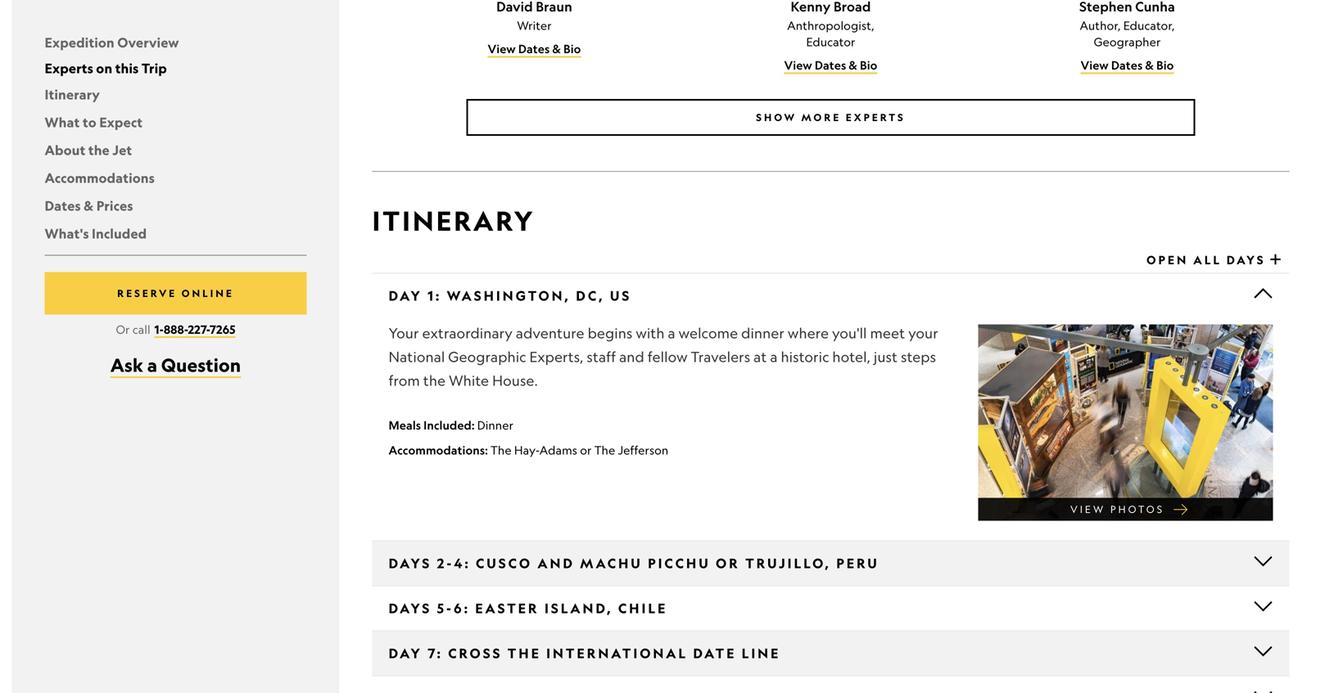 Task type: vqa. For each thing, say whether or not it's contained in the screenshot.


Task type: describe. For each thing, give the bounding box(es) containing it.
and
[[619, 349, 645, 366]]

888-
[[164, 322, 188, 337]]

house.
[[492, 372, 538, 390]]

adams
[[540, 444, 578, 458]]

227-
[[188, 322, 210, 337]]

international
[[547, 646, 688, 662]]

view dates & bio for anthropologist, educator
[[785, 58, 878, 72]]

on
[[96, 60, 112, 77]]

2 the from the left
[[595, 444, 616, 458]]

view photos
[[1071, 504, 1165, 516]]

extraordinary
[[422, 325, 513, 342]]

anthropologist,
[[788, 18, 875, 32]]

bio for writer
[[564, 42, 581, 56]]

itinerary link
[[45, 86, 100, 103]]

view for anthropologist, educator
[[785, 58, 813, 72]]

begins
[[588, 325, 633, 342]]

included:
[[424, 419, 475, 433]]

staff
[[587, 349, 616, 366]]

what's
[[45, 225, 89, 242]]

easter
[[475, 601, 540, 617]]

the
[[508, 646, 541, 662]]

picchu
[[648, 555, 711, 572]]

7:
[[428, 646, 443, 662]]

writer
[[517, 18, 552, 32]]

about the jet link
[[45, 142, 132, 158]]

accommodations link
[[45, 170, 155, 186]]

show
[[756, 111, 797, 124]]

view itinerary info image for cross the international date line
[[1254, 642, 1274, 662]]

5-
[[437, 601, 454, 617]]

line
[[742, 646, 781, 662]]

1 vertical spatial itinerary
[[372, 204, 535, 238]]

adventure
[[516, 325, 585, 342]]

1-888-227-7265 link
[[155, 322, 236, 338]]

educator,
[[1124, 18, 1175, 32]]

open all days
[[1147, 253, 1266, 268]]

bio for author, educator, geographer
[[1157, 58, 1174, 72]]

washington,
[[447, 288, 571, 304]]

chile
[[619, 601, 668, 617]]

dates for anthropologist, educator
[[815, 58, 847, 72]]

what to expect link
[[45, 114, 143, 131]]

day 1: washington, dc, us
[[389, 288, 632, 304]]

to
[[83, 114, 97, 131]]

open
[[1147, 253, 1189, 268]]

reserve
[[117, 288, 177, 300]]

0 vertical spatial the
[[88, 142, 110, 158]]

view for writer
[[488, 42, 516, 56]]

day for day 7:
[[389, 646, 423, 662]]

peru
[[837, 555, 880, 572]]

view dates & bio for writer
[[488, 42, 581, 56]]

welcome
[[679, 325, 738, 342]]

this
[[115, 60, 139, 77]]

about the jet
[[45, 142, 132, 158]]

online
[[182, 288, 234, 300]]

show more experts button
[[467, 99, 1196, 136]]

or
[[716, 555, 741, 572]]

2-
[[437, 555, 454, 572]]

what's included link
[[45, 225, 147, 242]]

or call 1-888-227-7265
[[116, 322, 236, 337]]

view itinerary info image for easter island, chile
[[1254, 597, 1274, 617]]

days 5-6: easter island, chile
[[389, 601, 668, 617]]

and
[[538, 555, 575, 572]]

hide itinerary info image
[[1254, 284, 1274, 304]]

bio for anthropologist, educator
[[860, 58, 878, 72]]

meet
[[871, 325, 906, 342]]

what to expect
[[45, 114, 143, 131]]

0 vertical spatial days
[[1227, 253, 1266, 268]]

cusco
[[476, 555, 533, 572]]

experts on this trip link
[[45, 60, 167, 77]]

0 horizontal spatial itinerary
[[45, 86, 100, 103]]

dinner
[[477, 419, 514, 433]]

0 vertical spatial experts
[[45, 60, 93, 77]]

days for days 5-6: easter island, chile
[[389, 601, 432, 617]]

& for writer
[[553, 42, 561, 56]]

expedition overview
[[45, 34, 179, 51]]

view itinerary info image for cusco and machu picchu or trujillo, peru
[[1254, 552, 1274, 571]]

chevron down icon button
[[376, 677, 1286, 694]]

day 7: cross the international date line
[[389, 646, 781, 662]]

author, educator, geographer
[[1080, 18, 1175, 49]]

experts inside "button"
[[846, 111, 906, 124]]

1 horizontal spatial a
[[668, 325, 676, 342]]

more
[[802, 111, 842, 124]]

us
[[610, 288, 632, 304]]

dates up the what's
[[45, 197, 81, 214]]

accommodations: the hay-adams or the jefferson
[[389, 444, 669, 458]]



Task type: locate. For each thing, give the bounding box(es) containing it.
1 horizontal spatial experts
[[846, 111, 906, 124]]

at
[[754, 349, 767, 366]]

1 vertical spatial the
[[423, 372, 446, 390]]

4 view itinerary info image from the top
[[1254, 687, 1274, 694]]

view itinerary info image
[[1254, 552, 1274, 571], [1254, 597, 1274, 617], [1254, 642, 1274, 662], [1254, 687, 1274, 694]]

1 horizontal spatial itinerary
[[372, 204, 535, 238]]

1 horizontal spatial view dates & bio
[[785, 58, 878, 72]]

just
[[874, 349, 898, 366]]

expedition overview link
[[45, 34, 179, 51]]

where
[[788, 325, 829, 342]]

white
[[449, 372, 489, 390]]

day left 1:
[[389, 288, 423, 304]]

view dates & bio for author, educator, geographer
[[1081, 58, 1174, 72]]

0 vertical spatial day
[[389, 288, 423, 304]]

&
[[553, 42, 561, 56], [849, 58, 858, 72], [1146, 58, 1154, 72], [84, 197, 94, 214]]

0 horizontal spatial the
[[491, 444, 512, 458]]

1:
[[428, 288, 442, 304]]

about
[[45, 142, 86, 158]]

expect
[[99, 114, 143, 131]]

days 2-4: cusco and machu picchu or trujillo, peru
[[389, 555, 880, 572]]

island,
[[545, 601, 613, 617]]

1 horizontal spatial the
[[595, 444, 616, 458]]

the down national
[[423, 372, 446, 390]]

1 vertical spatial days
[[389, 555, 432, 572]]

days left plus icon
[[1227, 253, 1266, 268]]

geographic
[[448, 349, 526, 366]]

from
[[389, 372, 420, 390]]

days
[[1227, 253, 1266, 268], [389, 555, 432, 572], [389, 601, 432, 617]]

ask a question button
[[110, 354, 241, 378]]

view for author, educator, geographer
[[1081, 58, 1109, 72]]

meals included: dinner
[[389, 419, 514, 433]]

0 horizontal spatial the
[[88, 142, 110, 158]]

accommodations:
[[389, 444, 488, 458]]

travelers
[[691, 349, 751, 366]]

your
[[909, 325, 939, 342]]

0 horizontal spatial bio
[[564, 42, 581, 56]]

all
[[1194, 253, 1222, 268]]

2 horizontal spatial view dates & bio
[[1081, 58, 1174, 72]]

arrow right new icon image
[[1173, 502, 1190, 518]]

view dates & bio down educator
[[785, 58, 878, 72]]

included
[[92, 225, 147, 242]]

overview
[[117, 34, 179, 51]]

1 vertical spatial day
[[389, 646, 423, 662]]

dates for author, educator, geographer
[[1112, 58, 1143, 72]]

the down dinner
[[491, 444, 512, 458]]

experts up itinerary link
[[45, 60, 93, 77]]

reserve online link
[[45, 272, 307, 315]]

a right the at
[[770, 349, 778, 366]]

author,
[[1080, 18, 1121, 32]]

with
[[636, 325, 665, 342]]

view dates & bio down geographer
[[1081, 58, 1174, 72]]

& for author, educator, geographer
[[1146, 58, 1154, 72]]

cross
[[448, 646, 503, 662]]

view dates & bio
[[488, 42, 581, 56], [785, 58, 878, 72], [1081, 58, 1174, 72]]

show more experts
[[756, 111, 906, 124]]

geographer
[[1094, 35, 1161, 49]]

dates
[[518, 42, 550, 56], [815, 58, 847, 72], [1112, 58, 1143, 72], [45, 197, 81, 214]]

view itinerary info image inside chevron down icon dropdown button
[[1254, 687, 1274, 694]]

educator
[[807, 35, 856, 49]]

a right with
[[668, 325, 676, 342]]

3 view itinerary info image from the top
[[1254, 642, 1274, 662]]

6:
[[454, 601, 470, 617]]

2 view itinerary info image from the top
[[1254, 597, 1274, 617]]

hotel,
[[833, 349, 871, 366]]

anthropologist, educator
[[788, 18, 875, 49]]

historic
[[781, 349, 830, 366]]

1 view itinerary info image from the top
[[1254, 552, 1274, 571]]

the left jet
[[88, 142, 110, 158]]

days left 5-
[[389, 601, 432, 617]]

2 horizontal spatial a
[[770, 349, 778, 366]]

2 horizontal spatial bio
[[1157, 58, 1174, 72]]

expedition
[[45, 34, 115, 51]]

an overhead view of a national geographic display, including a hanging 3d logo image
[[979, 325, 1274, 521]]

ask
[[110, 354, 143, 377]]

dates down writer
[[518, 42, 550, 56]]

7265
[[210, 322, 236, 337]]

dates down geographer
[[1112, 58, 1143, 72]]

the inside your extraordinary adventure begins with a welcome dinner where you'll meet your national geographic experts, staff and fellow travelers at a historic hotel, just steps from the white house.
[[423, 372, 446, 390]]

0 horizontal spatial a
[[147, 354, 157, 377]]

0 horizontal spatial view dates & bio
[[488, 42, 581, 56]]

prices
[[96, 197, 133, 214]]

dates & prices
[[45, 197, 133, 214]]

4:
[[454, 555, 471, 572]]

photos
[[1111, 504, 1165, 516]]

national
[[389, 349, 445, 366]]

2 day from the top
[[389, 646, 423, 662]]

view dates & bio down writer
[[488, 42, 581, 56]]

1 the from the left
[[491, 444, 512, 458]]

what's included
[[45, 225, 147, 242]]

ask a question
[[110, 354, 241, 377]]

days left 2-
[[389, 555, 432, 572]]

dc,
[[576, 288, 605, 304]]

dates for writer
[[518, 42, 550, 56]]

1 vertical spatial experts
[[846, 111, 906, 124]]

fellow
[[648, 349, 688, 366]]

day for day 1:
[[389, 288, 423, 304]]

days for days 2-4: cusco and machu picchu or trujillo, peru
[[389, 555, 432, 572]]

plus icon image
[[1270, 250, 1282, 270]]

1-
[[155, 322, 164, 337]]

dates down educator
[[815, 58, 847, 72]]

a inside button
[[147, 354, 157, 377]]

& for anthropologist, educator
[[849, 58, 858, 72]]

0 horizontal spatial experts
[[45, 60, 93, 77]]

machu
[[580, 555, 643, 572]]

date
[[693, 646, 737, 662]]

1 day from the top
[[389, 288, 423, 304]]

trip
[[142, 60, 167, 77]]

bio
[[564, 42, 581, 56], [860, 58, 878, 72], [1157, 58, 1174, 72]]

2 vertical spatial days
[[389, 601, 432, 617]]

a
[[668, 325, 676, 342], [770, 349, 778, 366], [147, 354, 157, 377]]

steps
[[901, 349, 937, 366]]

or
[[116, 323, 130, 337]]

your
[[389, 325, 419, 342]]

you'll
[[832, 325, 867, 342]]

experts,
[[530, 349, 584, 366]]

meals
[[389, 419, 421, 433]]

experts
[[45, 60, 93, 77], [846, 111, 906, 124]]

what
[[45, 114, 80, 131]]

dates & prices link
[[45, 197, 133, 214]]

itinerary up 1:
[[372, 204, 535, 238]]

itinerary up what
[[45, 86, 100, 103]]

1 horizontal spatial bio
[[860, 58, 878, 72]]

call
[[132, 323, 150, 337]]

dinner
[[742, 325, 785, 342]]

experts right more
[[846, 111, 906, 124]]

0 vertical spatial itinerary
[[45, 86, 100, 103]]

a right "ask"
[[147, 354, 157, 377]]

1 horizontal spatial the
[[423, 372, 446, 390]]

day left 7:
[[389, 646, 423, 662]]

your extraordinary adventure begins with a welcome dinner where you'll meet your national geographic experts, staff and fellow travelers at a historic hotel, just steps from the white house.
[[389, 325, 939, 390]]

jefferson
[[618, 444, 669, 458]]

the right or
[[595, 444, 616, 458]]



